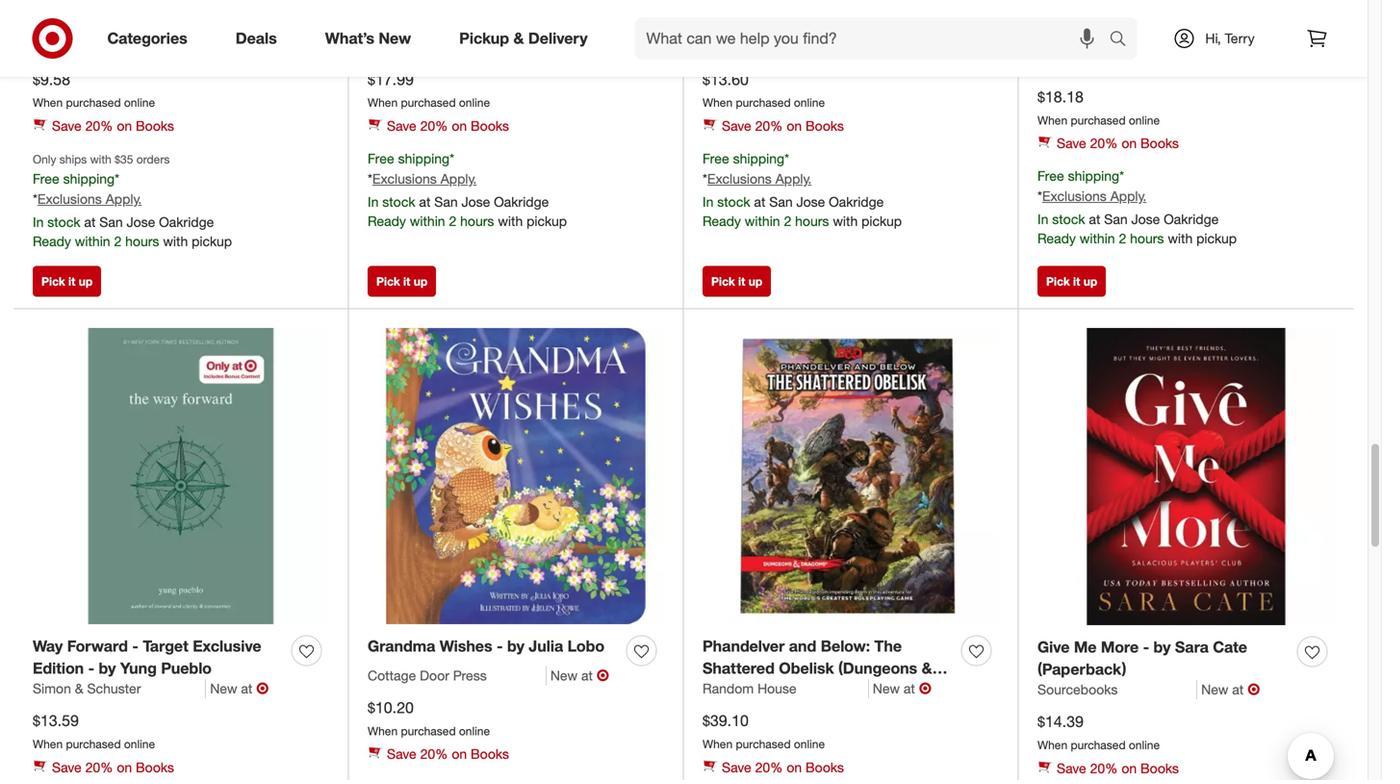 Task type: vqa. For each thing, say whether or not it's contained in the screenshot.
any
no



Task type: describe. For each thing, give the bounding box(es) containing it.
1
[[1097, 59, 1104, 73]]

save for $17.99
[[387, 117, 417, 134]]

purchased for $18.18
[[1071, 113, 1126, 127]]

pick for $18.18
[[1046, 274, 1070, 289]]

& inside phandelver and below: the shattered obelisk (dungeons & dragons adventure book) - by rpg team wizards (paperback)
[[922, 659, 932, 678]]

way forward - target exclusive edition - by yung pueblo link
[[33, 636, 284, 680]]

new at for rule of the aurora king - by nisha tuli
[[557, 39, 599, 56]]

books for $14.39
[[1141, 760, 1179, 777]]

search button
[[1101, 17, 1147, 64]]

with for $13.60
[[833, 213, 858, 229]]

ready for $17.99
[[368, 213, 406, 229]]

new at ¬ for phandelver and below: the shattered obelisk (dungeons & dragons adventure book) - by rpg team wizards (paperback)
[[873, 680, 932, 699]]

new at ¬ for way forward - target exclusive edition - by yung pueblo
[[210, 680, 269, 699]]

pickup inside only ships with $35 orders free shipping * * exclusions apply. in stock at  san jose oakridge ready within 2 hours with pickup
[[192, 233, 232, 250]]

pick for $13.60
[[711, 274, 735, 289]]

simon for pretty boys are poisonous - by megan fox
[[1038, 40, 1076, 57]]

pick it up button for $9.58
[[33, 266, 101, 297]]

give me more - by sara cate (paperback) link
[[1038, 637, 1290, 681]]

oda
[[33, 17, 63, 36]]

$9.58 when purchased online
[[33, 70, 155, 110]]

20% for $13.60
[[755, 117, 783, 134]]

tuli
[[368, 17, 392, 36]]

new at ¬ for one piece, vol. 104 - by eiichiro oda
[[210, 38, 269, 57]]

categories
[[107, 29, 187, 48]]

group
[[462, 39, 500, 56]]

free shipping * * exclusions apply. in stock at  san jose oakridge ready within 2 hours with pickup for $17.99
[[368, 150, 567, 229]]

jose for $18.18
[[1132, 211, 1160, 228]]

oakridge for $18.18
[[1164, 211, 1219, 228]]

within inside only ships with $35 orders free shipping * * exclusions apply. in stock at  san jose oakridge ready within 2 hours with pickup
[[75, 233, 110, 250]]

2 for $13.60
[[784, 213, 792, 229]]

when for $13.60
[[703, 95, 733, 110]]

ready for $13.60
[[703, 213, 741, 229]]

simon & schuster link for piece,
[[33, 38, 206, 57]]

rpg
[[703, 703, 736, 722]]

free inside only ships with $35 orders free shipping * * exclusions apply. in stock at  san jose oakridge ready within 2 hours with pickup
[[33, 170, 59, 187]]

hachette book group
[[368, 39, 500, 56]]

one piece, vol. 104 - by eiichiro oda
[[33, 0, 263, 36]]

stock inside only ships with $35 orders free shipping * * exclusions apply. in stock at  san jose oakridge ready within 2 hours with pickup
[[47, 214, 80, 230]]

shipping for $18.18
[[1068, 168, 1120, 184]]

what's new
[[325, 29, 411, 48]]

phandelver and below: the shattered obelisk (dungeons & dragons adventure book) - by rpg team wizards (paperback)
[[703, 637, 935, 722]]

book
[[426, 39, 458, 56]]

save 20% on books for $39.10
[[722, 759, 844, 776]]

hachette book group link
[[368, 38, 553, 57]]

$39.10 when purchased online
[[703, 712, 825, 752]]

eiichiro
[[208, 0, 263, 14]]

wizards
[[783, 703, 842, 722]]

up for $18.18
[[1084, 274, 1098, 289]]

$17.99 when purchased online
[[368, 70, 490, 110]]

obelisk
[[779, 659, 834, 678]]

online for $9.58
[[124, 95, 155, 110]]

simon & schuster link for forward
[[33, 680, 206, 699]]

hours for $13.60
[[795, 213, 829, 229]]

the
[[875, 637, 902, 656]]

in inside only ships with $35 orders free shipping * * exclusions apply. in stock at  san jose oakridge ready within 2 hours with pickup
[[33, 214, 44, 230]]

new at ¬ for grandma wishes - by julia lobo
[[550, 667, 609, 685]]

up for $17.99
[[414, 274, 428, 289]]

20% for $39.10
[[755, 759, 783, 776]]

more
[[1101, 638, 1139, 657]]

piece,
[[67, 0, 112, 14]]

exclusions for $17.99
[[372, 170, 437, 187]]

pretty boys are poisonous - by megan fox
[[1038, 0, 1264, 37]]

nisha
[[575, 0, 616, 14]]

20% for $13.59
[[85, 759, 113, 776]]

within for $13.60
[[745, 213, 780, 229]]

$14.39
[[1038, 713, 1084, 732]]

only ships with $35 orders free shipping * * exclusions apply. in stock at  san jose oakridge ready within 2 hours with pickup
[[33, 152, 232, 250]]

oakridge inside only ships with $35 orders free shipping * * exclusions apply. in stock at  san jose oakridge ready within 2 hours with pickup
[[159, 214, 214, 230]]

only
[[33, 152, 56, 166]]

save for $14.39
[[1057, 760, 1087, 777]]

forward
[[67, 637, 128, 656]]

the
[[423, 0, 447, 14]]

new down julia
[[550, 668, 578, 684]]

save for $39.10
[[722, 759, 752, 776]]

purchased for $10.20
[[401, 724, 456, 739]]

grandma wishes - by julia lobo link
[[368, 636, 605, 658]]

by inside one piece, vol. 104 - by eiichiro oda
[[186, 0, 204, 14]]

give me more - by sara cate (paperback)
[[1038, 638, 1248, 679]]

1 link
[[1038, 58, 1335, 75]]

new down eiichiro
[[210, 39, 237, 56]]

penguin publishing link
[[703, 38, 880, 57]]

pretty
[[1038, 0, 1083, 15]]

random
[[703, 681, 754, 698]]

ready for $18.18
[[1038, 230, 1076, 247]]

with for $18.18
[[1168, 230, 1193, 247]]

hours for $17.99
[[460, 213, 494, 229]]

categories link
[[91, 17, 212, 60]]

and
[[789, 637, 817, 656]]

$18.18 when purchased online
[[1038, 88, 1160, 127]]

wishes
[[440, 637, 492, 656]]

phandelver and below: the shattered obelisk (dungeons & dragons adventure book) - by rpg team wizards (paperback) link
[[703, 636, 954, 722]]

apply. for $13.60
[[776, 170, 812, 187]]

when for $10.20
[[368, 724, 398, 739]]

free for $17.99
[[368, 150, 394, 167]]

grandma wishes - by julia lobo image
[[368, 328, 664, 625]]

exclusive
[[193, 637, 261, 656]]

new down 'pueblo'
[[210, 681, 237, 698]]

pick it up for $17.99
[[376, 274, 428, 289]]

team
[[740, 703, 779, 722]]

give me more - by sara cate (paperback) image
[[1038, 328, 1335, 626]]

pick it up button for $17.99
[[368, 266, 436, 297]]

on for $18.18
[[1122, 135, 1137, 152]]

on for $13.60
[[787, 117, 802, 134]]

hours inside only ships with $35 orders free shipping * * exclusions apply. in stock at  san jose oakridge ready within 2 hours with pickup
[[125, 233, 159, 250]]

online for $39.10
[[794, 737, 825, 752]]

boys
[[1087, 0, 1123, 15]]

edition
[[33, 659, 84, 678]]

sara
[[1175, 638, 1209, 657]]

pretty boys are poisonous - by megan fox link
[[1038, 0, 1290, 39]]

target
[[143, 637, 188, 656]]

save for $13.59
[[52, 759, 82, 776]]

a
[[703, 0, 713, 14]]

phandelver
[[703, 637, 785, 656]]

apply. for $18.18
[[1111, 188, 1147, 205]]

20% for $9.58
[[85, 117, 113, 134]]

2 inside only ships with $35 orders free shipping * * exclusions apply. in stock at  san jose oakridge ready within 2 hours with pickup
[[114, 233, 122, 250]]

save 20% on books for $18.18
[[1057, 135, 1179, 152]]

by left julia
[[507, 637, 525, 656]]

- up yung
[[132, 637, 139, 656]]

house
[[758, 681, 797, 698]]

$9.58
[[33, 70, 70, 89]]

- inside phandelver and below: the shattered obelisk (dungeons & dragons adventure book) - by rpg team wizards (paperback)
[[896, 681, 902, 700]]

on for $17.99
[[452, 117, 467, 134]]

& for one piece, vol. 104 - by eiichiro oda
[[75, 39, 83, 56]]

hours for $18.18
[[1130, 230, 1164, 247]]

way forward - target exclusive edition - by yung pueblo image
[[33, 328, 329, 625]]

demon's
[[718, 0, 782, 14]]

cottage
[[368, 668, 416, 684]]

online for $17.99
[[459, 95, 490, 110]]

on for $14.39
[[1122, 760, 1137, 777]]

books for $10.20
[[471, 746, 509, 763]]

by inside pretty boys are poisonous - by megan fox
[[1247, 0, 1264, 15]]

simon for way forward - target exclusive edition - by yung pueblo
[[33, 681, 71, 698]]

what's
[[325, 29, 374, 48]]

it for $9.58
[[68, 274, 75, 289]]

it for $17.99
[[403, 274, 410, 289]]

terry
[[1225, 30, 1255, 47]]

search
[[1101, 31, 1147, 50]]

schuster for by
[[87, 681, 141, 698]]

stock for $13.60
[[717, 193, 750, 210]]

publishing
[[756, 39, 818, 56]]

it for $18.18
[[1073, 274, 1080, 289]]

exclusions for $18.18
[[1042, 188, 1107, 205]]

julia
[[529, 637, 563, 656]]

20% for $10.20
[[420, 746, 448, 763]]

orders
[[136, 152, 170, 166]]

books for $9.58
[[136, 117, 174, 134]]

when for $9.58
[[33, 95, 63, 110]]

¬ for grandma wishes - by julia lobo
[[597, 667, 609, 685]]

lobo
[[568, 637, 605, 656]]

rule of the aurora king - by nisha tuli
[[368, 0, 616, 36]]

way
[[33, 637, 63, 656]]

cottage door press
[[368, 668, 487, 684]]

by inside a demon's guide to wooing a witch - by sarah hawley (paperback)
[[759, 17, 776, 36]]

$13.60 when purchased online
[[703, 70, 825, 110]]

dragons
[[703, 681, 765, 700]]

hi, terry
[[1206, 30, 1255, 47]]

king
[[505, 0, 538, 14]]

purchased for $13.60
[[736, 95, 791, 110]]

jose for $17.99
[[462, 193, 490, 210]]

wooing
[[853, 0, 907, 14]]

hawley
[[828, 17, 881, 36]]

aurora
[[451, 0, 500, 14]]

within for $18.18
[[1080, 230, 1115, 247]]

random house link
[[703, 680, 869, 699]]

fox
[[1092, 18, 1118, 37]]

purchased for $39.10
[[736, 737, 791, 752]]

jose for $13.60
[[797, 193, 825, 210]]

san for $18.18
[[1104, 211, 1128, 228]]

20% for $18.18
[[1090, 135, 1118, 152]]

pickup
[[459, 29, 509, 48]]

exclusions apply. link down ships at the top left
[[37, 191, 142, 207]]

exclusions apply. link for $17.99
[[372, 170, 477, 187]]

sourcebooks
[[1038, 682, 1118, 699]]

What can we help you find? suggestions appear below search field
[[635, 17, 1114, 60]]

vol.
[[116, 0, 142, 14]]



Task type: locate. For each thing, give the bounding box(es) containing it.
$39.10
[[703, 712, 749, 731]]

grandma
[[368, 637, 435, 656]]

purchased down $14.39
[[1071, 738, 1126, 753]]

purchased inside $10.20 when purchased online
[[401, 724, 456, 739]]

save for $10.20
[[387, 746, 417, 763]]

san for $17.99
[[434, 193, 458, 210]]

stock
[[382, 193, 415, 210], [717, 193, 750, 210], [1052, 211, 1085, 228], [47, 214, 80, 230]]

on down $39.10 when purchased online
[[787, 759, 802, 776]]

save 20% on books
[[52, 117, 174, 134], [387, 117, 509, 134], [722, 117, 844, 134], [1057, 135, 1179, 152], [387, 746, 509, 763], [52, 759, 174, 776], [722, 759, 844, 776], [1057, 760, 1179, 777]]

& right '(dungeons'
[[922, 659, 932, 678]]

& for pretty boys are poisonous - by megan fox
[[1080, 40, 1088, 57]]

when down $13.60
[[703, 95, 733, 110]]

up for $9.58
[[79, 274, 93, 289]]

(paperback) inside the give me more - by sara cate (paperback)
[[1038, 660, 1127, 679]]

- right more
[[1143, 638, 1150, 657]]

$13.59
[[33, 712, 79, 731]]

exclusions
[[372, 170, 437, 187], [707, 170, 772, 187], [1042, 188, 1107, 205], [37, 191, 102, 207]]

save 20% on books down $13.60 when purchased online
[[722, 117, 844, 134]]

shipping
[[398, 150, 450, 167], [733, 150, 785, 167], [1068, 168, 1120, 184], [63, 170, 115, 187]]

when down $39.10
[[703, 737, 733, 752]]

when inside $9.58 when purchased online
[[33, 95, 63, 110]]

(dungeons
[[838, 659, 918, 678]]

1 horizontal spatial new at
[[1216, 40, 1258, 57]]

purchased down $10.20
[[401, 724, 456, 739]]

exclusions apply. link down $13.60 when purchased online
[[707, 170, 812, 187]]

witch
[[703, 17, 744, 36]]

oakridge for $17.99
[[494, 193, 549, 210]]

2 vertical spatial (paperback)
[[846, 703, 935, 722]]

online inside $9.58 when purchased online
[[124, 95, 155, 110]]

$10.20
[[368, 699, 414, 718]]

2 up from the left
[[414, 274, 428, 289]]

hi,
[[1206, 30, 1221, 47]]

2 pick it up button from the left
[[368, 266, 436, 297]]

new at ¬ down lobo
[[550, 667, 609, 685]]

(paperback) inside a demon's guide to wooing a witch - by sarah hawley (paperback)
[[703, 39, 792, 58]]

online inside $10.20 when purchased online
[[459, 724, 490, 739]]

rule of the aurora king - by nisha tuli link
[[368, 0, 619, 38]]

new at ¬ for give me more - by sara cate (paperback)
[[1202, 681, 1260, 699]]

3 pick it up from the left
[[711, 274, 763, 289]]

purchased for $17.99
[[401, 95, 456, 110]]

20% down $14.39 when purchased online
[[1090, 760, 1118, 777]]

by inside the give me more - by sara cate (paperback)
[[1154, 638, 1171, 657]]

with
[[90, 152, 111, 166], [498, 213, 523, 229], [833, 213, 858, 229], [1168, 230, 1193, 247], [163, 233, 188, 250]]

free for $18.18
[[1038, 168, 1064, 184]]

on for $9.58
[[117, 117, 132, 134]]

2 for $17.99
[[449, 213, 457, 229]]

online for $18.18
[[1129, 113, 1160, 127]]

save 20% on books down "$18.18 when purchased online"
[[1057, 135, 1179, 152]]

purchased inside $13.60 when purchased online
[[736, 95, 791, 110]]

simon down "megan"
[[1038, 40, 1076, 57]]

when for $17.99
[[368, 95, 398, 110]]

are
[[1127, 0, 1151, 15]]

exclusions apply. link
[[372, 170, 477, 187], [707, 170, 812, 187], [1042, 188, 1147, 205], [37, 191, 142, 207]]

up
[[79, 274, 93, 289], [414, 274, 428, 289], [749, 274, 763, 289], [1084, 274, 1098, 289]]

hours
[[460, 213, 494, 229], [795, 213, 829, 229], [1130, 230, 1164, 247], [125, 233, 159, 250]]

oakridge for $13.60
[[829, 193, 884, 210]]

books up orders
[[136, 117, 174, 134]]

20% for $14.39
[[1090, 760, 1118, 777]]

& down "megan"
[[1080, 40, 1088, 57]]

random house
[[703, 681, 797, 698]]

¬ for phandelver and below: the shattered obelisk (dungeons & dragons adventure book) - by rpg team wizards (paperback)
[[919, 680, 932, 699]]

online for $13.59
[[124, 737, 155, 752]]

4 pick from the left
[[1046, 274, 1070, 289]]

save 20% on books down $13.59 when purchased online
[[52, 759, 174, 776]]

when inside $17.99 when purchased online
[[368, 95, 398, 110]]

books down $14.39 when purchased online
[[1141, 760, 1179, 777]]

purchased down $13.60
[[736, 95, 791, 110]]

purchased inside $14.39 when purchased online
[[1071, 738, 1126, 753]]

apply. down $35
[[106, 191, 142, 207]]

simon & schuster down piece,
[[33, 39, 141, 56]]

below:
[[821, 637, 870, 656]]

purchased for $13.59
[[66, 737, 121, 752]]

books for $17.99
[[471, 117, 509, 134]]

pickup & delivery link
[[443, 17, 612, 60]]

20% down "$18.18 when purchased online"
[[1090, 135, 1118, 152]]

on for $10.20
[[452, 746, 467, 763]]

online down wizards
[[794, 737, 825, 752]]

exclusions apply. link down "$18.18 when purchased online"
[[1042, 188, 1147, 205]]

by up delivery at the left of page
[[553, 0, 570, 14]]

purchased down $18.18
[[1071, 113, 1126, 127]]

simon & schuster link
[[33, 38, 206, 57], [1038, 39, 1212, 58], [33, 680, 206, 699]]

of
[[405, 0, 419, 14]]

1 pick it up button from the left
[[33, 266, 101, 297]]

by up penguin publishing
[[759, 17, 776, 36]]

save down $13.59 when purchased online
[[52, 759, 82, 776]]

a demon's guide to wooing a witch - by sarah hawley (paperback) link
[[703, 0, 954, 58]]

when inside $39.10 when purchased online
[[703, 737, 733, 752]]

simon & schuster link for boys
[[1038, 39, 1212, 58]]

hachette
[[368, 39, 423, 56]]

purchased inside $9.58 when purchased online
[[66, 95, 121, 110]]

stock for $17.99
[[382, 193, 415, 210]]

free
[[368, 150, 394, 167], [703, 150, 729, 167], [1038, 168, 1064, 184], [33, 170, 59, 187]]

- inside a demon's guide to wooing a witch - by sarah hawley (paperback)
[[749, 17, 755, 36]]

20% down $13.60 when purchased online
[[755, 117, 783, 134]]

save 20% on books down $10.20 when purchased online
[[387, 746, 509, 763]]

within
[[410, 213, 445, 229], [745, 213, 780, 229], [1080, 230, 1115, 247], [75, 233, 110, 250]]

simon down 'edition'
[[33, 681, 71, 698]]

0 horizontal spatial new at
[[557, 39, 599, 56]]

2 pick from the left
[[376, 274, 400, 289]]

¬ for way forward - target exclusive edition - by yung pueblo
[[256, 680, 269, 699]]

1 vertical spatial (paperback)
[[1038, 660, 1127, 679]]

online for $10.20
[[459, 724, 490, 739]]

online down press
[[459, 724, 490, 739]]

exclusions apply. link down $17.99 when purchased online
[[372, 170, 477, 187]]

purchased inside $13.59 when purchased online
[[66, 737, 121, 752]]

ready inside only ships with $35 orders free shipping * * exclusions apply. in stock at  san jose oakridge ready within 2 hours with pickup
[[33, 233, 71, 250]]

0 vertical spatial (paperback)
[[703, 39, 792, 58]]

simon & schuster for by
[[33, 681, 141, 698]]

on for $39.10
[[787, 759, 802, 776]]

by inside the rule of the aurora king - by nisha tuli
[[553, 0, 570, 14]]

-
[[176, 0, 182, 14], [543, 0, 549, 14], [1236, 0, 1243, 15], [749, 17, 755, 36], [132, 637, 139, 656], [497, 637, 503, 656], [1143, 638, 1150, 657], [88, 659, 94, 678], [896, 681, 902, 700]]

pick for $9.58
[[41, 274, 65, 289]]

new at ¬ down exclusive
[[210, 680, 269, 699]]

online inside $39.10 when purchased online
[[794, 737, 825, 752]]

deals
[[236, 29, 277, 48]]

when for $13.59
[[33, 737, 63, 752]]

in for $13.60
[[703, 193, 714, 210]]

simon & schuster for fox
[[1038, 40, 1146, 57]]

2 it from the left
[[403, 274, 410, 289]]

- right wishes
[[497, 637, 503, 656]]

simon
[[33, 39, 71, 56], [1038, 40, 1076, 57], [33, 681, 71, 698]]

$17.99
[[368, 70, 414, 89]]

penguin publishing
[[703, 39, 818, 56]]

simon & schuster link down one piece, vol. 104 - by eiichiro oda
[[33, 38, 206, 57]]

books down $13.60 when purchased online
[[806, 117, 844, 134]]

when for $14.39
[[1038, 738, 1068, 753]]

0 horizontal spatial free shipping * * exclusions apply. in stock at  san jose oakridge ready within 2 hours with pickup
[[368, 150, 567, 229]]

20% down $17.99 when purchased online
[[420, 117, 448, 134]]

new at ¬
[[210, 38, 269, 57], [550, 667, 609, 685], [210, 680, 269, 699], [873, 680, 932, 699], [1202, 681, 1260, 699]]

when inside $13.60 when purchased online
[[703, 95, 733, 110]]

guide
[[787, 0, 829, 14]]

sourcebooks link
[[1038, 681, 1198, 700]]

save down $39.10 when purchased online
[[722, 759, 752, 776]]

save 20% on books for $13.59
[[52, 759, 174, 776]]

exclusions down $13.60 when purchased online
[[707, 170, 772, 187]]

save
[[52, 117, 82, 134], [387, 117, 417, 134], [722, 117, 752, 134], [1057, 135, 1087, 152], [387, 746, 417, 763], [52, 759, 82, 776], [722, 759, 752, 776], [1057, 760, 1087, 777]]

¬ for one piece, vol. 104 - by eiichiro oda
[[256, 38, 269, 57]]

when inside $13.59 when purchased online
[[33, 737, 63, 752]]

schuster for oda
[[87, 39, 141, 56]]

online inside $13.60 when purchased online
[[794, 95, 825, 110]]

& down piece,
[[75, 39, 83, 56]]

104
[[146, 0, 172, 14]]

save 20% on books down $39.10 when purchased online
[[722, 759, 844, 776]]

shipping down "$18.18 when purchased online"
[[1068, 168, 1120, 184]]

4 it from the left
[[1073, 274, 1080, 289]]

shipping down $13.60 when purchased online
[[733, 150, 785, 167]]

on down $17.99 when purchased online
[[452, 117, 467, 134]]

shipping for $13.60
[[733, 150, 785, 167]]

penguin
[[703, 39, 752, 56]]

1 up from the left
[[79, 274, 93, 289]]

exclusions down "$18.18 when purchased online"
[[1042, 188, 1107, 205]]

save 20% on books down $17.99 when purchased online
[[387, 117, 509, 134]]

purchased inside "$18.18 when purchased online"
[[1071, 113, 1126, 127]]

when inside $14.39 when purchased online
[[1038, 738, 1068, 753]]

2 horizontal spatial free shipping * * exclusions apply. in stock at  san jose oakridge ready within 2 hours with pickup
[[1038, 168, 1237, 247]]

by left sara
[[1154, 638, 1171, 657]]

schuster down "fox" at top
[[1092, 40, 1146, 57]]

shipping inside only ships with $35 orders free shipping * * exclusions apply. in stock at  san jose oakridge ready within 2 hours with pickup
[[63, 170, 115, 187]]

purchased down $9.58
[[66, 95, 121, 110]]

by down '(dungeons'
[[906, 681, 924, 700]]

online inside $13.59 when purchased online
[[124, 737, 155, 752]]

purchased for $9.58
[[66, 95, 121, 110]]

phandelver and below: the shattered obelisk (dungeons & dragons adventure book) - by rpg team wizards (paperback) image
[[703, 328, 999, 625]]

me
[[1074, 638, 1097, 657]]

save 20% on books up $35
[[52, 117, 174, 134]]

$35
[[115, 152, 133, 166]]

a demon's guide to wooing a witch - by sarah hawley (paperback)
[[703, 0, 921, 58]]

& down 'edition'
[[75, 681, 83, 698]]

new down rule
[[379, 29, 411, 48]]

- inside pretty boys are poisonous - by megan fox
[[1236, 0, 1243, 15]]

when inside "$18.18 when purchased online"
[[1038, 113, 1068, 127]]

at inside only ships with $35 orders free shipping * * exclusions apply. in stock at  san jose oakridge ready within 2 hours with pickup
[[84, 214, 96, 230]]

in for $18.18
[[1038, 211, 1049, 228]]

&
[[514, 29, 524, 48], [75, 39, 83, 56], [1080, 40, 1088, 57], [922, 659, 932, 678], [75, 681, 83, 698]]

save for $9.58
[[52, 117, 82, 134]]

- inside one piece, vol. 104 - by eiichiro oda
[[176, 0, 182, 14]]

apply. inside only ships with $35 orders free shipping * * exclusions apply. in stock at  san jose oakridge ready within 2 hours with pickup
[[106, 191, 142, 207]]

apply. down "$18.18 when purchased online"
[[1111, 188, 1147, 205]]

pick
[[41, 274, 65, 289], [376, 274, 400, 289], [711, 274, 735, 289], [1046, 274, 1070, 289]]

when down $13.59
[[33, 737, 63, 752]]

- down forward
[[88, 659, 94, 678]]

2 for $18.18
[[1119, 230, 1127, 247]]

poisonous
[[1155, 0, 1232, 15]]

when inside $10.20 when purchased online
[[368, 724, 398, 739]]

san inside only ships with $35 orders free shipping * * exclusions apply. in stock at  san jose oakridge ready within 2 hours with pickup
[[99, 214, 123, 230]]

on down "$18.18 when purchased online"
[[1122, 135, 1137, 152]]

free down only
[[33, 170, 59, 187]]

purchased inside $39.10 when purchased online
[[736, 737, 791, 752]]

save 20% on books for $14.39
[[1057, 760, 1179, 777]]

online inside $14.39 when purchased online
[[1129, 738, 1160, 753]]

save 20% on books for $13.60
[[722, 117, 844, 134]]

$10.20 when purchased online
[[368, 699, 490, 739]]

3 pick from the left
[[711, 274, 735, 289]]

stock for $18.18
[[1052, 211, 1085, 228]]

exclusions apply. link for $13.60
[[707, 170, 812, 187]]

online inside $17.99 when purchased online
[[459, 95, 490, 110]]

sarah
[[781, 17, 824, 36]]

online down 1 'link'
[[1129, 113, 1160, 127]]

new at for pretty boys are poisonous - by megan fox
[[1216, 40, 1258, 57]]

apply.
[[441, 170, 477, 187], [776, 170, 812, 187], [1111, 188, 1147, 205], [106, 191, 142, 207]]

free shipping * * exclusions apply. in stock at  san jose oakridge ready within 2 hours with pickup for $18.18
[[1038, 168, 1237, 247]]

when down $9.58
[[33, 95, 63, 110]]

- inside the rule of the aurora king - by nisha tuli
[[543, 0, 549, 14]]

2 horizontal spatial (paperback)
[[1038, 660, 1127, 679]]

save up ships at the top left
[[52, 117, 82, 134]]

san for $13.60
[[769, 193, 793, 210]]

4 up from the left
[[1084, 274, 1098, 289]]

20% down $9.58 when purchased online
[[85, 117, 113, 134]]

(paperback)
[[703, 39, 792, 58], [1038, 660, 1127, 679], [846, 703, 935, 722]]

purchased for $14.39
[[1071, 738, 1126, 753]]

adventure
[[769, 681, 844, 700]]

books down wizards
[[806, 759, 844, 776]]

simon & schuster up 1
[[1038, 40, 1146, 57]]

new
[[379, 29, 411, 48], [210, 39, 237, 56], [557, 39, 584, 56], [1216, 40, 1243, 57], [550, 668, 578, 684], [210, 681, 237, 698], [873, 681, 900, 698], [1202, 682, 1229, 699]]

save 20% on books for $17.99
[[387, 117, 509, 134]]

1 horizontal spatial free shipping * * exclusions apply. in stock at  san jose oakridge ready within 2 hours with pickup
[[703, 150, 902, 229]]

what's new link
[[309, 17, 435, 60]]

pick for $17.99
[[376, 274, 400, 289]]

20% down $39.10 when purchased online
[[755, 759, 783, 776]]

ships
[[59, 152, 87, 166]]

free shipping * * exclusions apply. in stock at  san jose oakridge ready within 2 hours with pickup
[[368, 150, 567, 229], [703, 150, 902, 229], [1038, 168, 1237, 247]]

on for $13.59
[[117, 759, 132, 776]]

oakridge
[[494, 193, 549, 210], [829, 193, 884, 210], [1164, 211, 1219, 228], [159, 214, 214, 230]]

it
[[68, 274, 75, 289], [403, 274, 410, 289], [738, 274, 745, 289], [1073, 274, 1080, 289]]

on down $14.39 when purchased online
[[1122, 760, 1137, 777]]

1 pick from the left
[[41, 274, 65, 289]]

way forward - target exclusive edition - by yung pueblo
[[33, 637, 261, 678]]

pick it up
[[41, 274, 93, 289], [376, 274, 428, 289], [711, 274, 763, 289], [1046, 274, 1098, 289]]

1 horizontal spatial (paperback)
[[846, 703, 935, 722]]

1 pick it up from the left
[[41, 274, 93, 289]]

online for $13.60
[[794, 95, 825, 110]]

- right book)
[[896, 681, 902, 700]]

save 20% on books down $14.39 when purchased online
[[1057, 760, 1179, 777]]

20% down $10.20 when purchased online
[[420, 746, 448, 763]]

one
[[33, 0, 63, 14]]

simon & schuster link down "fox" at top
[[1038, 39, 1212, 58]]

schuster down vol.
[[87, 39, 141, 56]]

jose inside only ships with $35 orders free shipping * * exclusions apply. in stock at  san jose oakridge ready within 2 hours with pickup
[[127, 214, 155, 230]]

by right 104
[[186, 0, 204, 14]]

by down forward
[[99, 659, 116, 678]]

3 it from the left
[[738, 274, 745, 289]]

& down 'king'
[[514, 29, 524, 48]]

pick it up for $13.60
[[711, 274, 763, 289]]

pick it up button for $13.60
[[703, 266, 771, 297]]

shipping down $17.99 when purchased online
[[398, 150, 450, 167]]

give
[[1038, 638, 1070, 657]]

up for $13.60
[[749, 274, 763, 289]]

- inside the give me more - by sara cate (paperback)
[[1143, 638, 1150, 657]]

simon down oda
[[33, 39, 71, 56]]

books for $39.10
[[806, 759, 844, 776]]

online down the sourcebooks link
[[1129, 738, 1160, 753]]

megan
[[1038, 18, 1088, 37]]

online for $14.39
[[1129, 738, 1160, 753]]

4 pick it up button from the left
[[1038, 266, 1106, 297]]

books down "$18.18 when purchased online"
[[1141, 135, 1179, 152]]

save down $17.99 when purchased online
[[387, 117, 417, 134]]

new at down nisha
[[557, 39, 599, 56]]

san
[[434, 193, 458, 210], [769, 193, 793, 210], [1104, 211, 1128, 228], [99, 214, 123, 230]]

books for $18.18
[[1141, 135, 1179, 152]]

new down "cate"
[[1202, 682, 1229, 699]]

new down '(dungeons'
[[873, 681, 900, 698]]

new up 1 'link'
[[1216, 40, 1243, 57]]

schuster down yung
[[87, 681, 141, 698]]

books down $17.99 when purchased online
[[471, 117, 509, 134]]

online inside "$18.18 when purchased online"
[[1129, 113, 1160, 127]]

0 horizontal spatial (paperback)
[[703, 39, 792, 58]]

new at ¬ down '(dungeons'
[[873, 680, 932, 699]]

pick it up for $9.58
[[41, 274, 93, 289]]

by
[[186, 0, 204, 14], [553, 0, 570, 14], [1247, 0, 1264, 15], [759, 17, 776, 36], [507, 637, 525, 656], [1154, 638, 1171, 657], [99, 659, 116, 678], [906, 681, 924, 700]]

(paperback) down book)
[[846, 703, 935, 722]]

4 pick it up from the left
[[1046, 274, 1098, 289]]

simon & schuster for oda
[[33, 39, 141, 56]]

in
[[368, 193, 379, 210], [703, 193, 714, 210], [1038, 211, 1049, 228], [33, 214, 44, 230]]

save for $18.18
[[1057, 135, 1087, 152]]

yung
[[120, 659, 157, 678]]

online
[[124, 95, 155, 110], [459, 95, 490, 110], [794, 95, 825, 110], [1129, 113, 1160, 127], [459, 724, 490, 739], [124, 737, 155, 752], [794, 737, 825, 752], [1129, 738, 1160, 753]]

(paperback) inside phandelver and below: the shattered obelisk (dungeons & dragons adventure book) - by rpg team wizards (paperback)
[[846, 703, 935, 722]]

pickup & delivery
[[459, 29, 588, 48]]

save 20% on books for $9.58
[[52, 117, 174, 134]]

3 pick it up button from the left
[[703, 266, 771, 297]]

by inside phandelver and below: the shattered obelisk (dungeons & dragons adventure book) - by rpg team wizards (paperback)
[[906, 681, 924, 700]]

20% down $13.59 when purchased online
[[85, 759, 113, 776]]

purchased down team
[[736, 737, 791, 752]]

1 it from the left
[[68, 274, 75, 289]]

3 up from the left
[[749, 274, 763, 289]]

purchased inside $17.99 when purchased online
[[401, 95, 456, 110]]

on up $35
[[117, 117, 132, 134]]

2 pick it up from the left
[[376, 274, 428, 289]]

in for $17.99
[[368, 193, 379, 210]]

exclusions inside only ships with $35 orders free shipping * * exclusions apply. in stock at  san jose oakridge ready within 2 hours with pickup
[[37, 191, 102, 207]]

it for $13.60
[[738, 274, 745, 289]]

apply. down $17.99 when purchased online
[[441, 170, 477, 187]]

books down $10.20 when purchased online
[[471, 746, 509, 763]]

books for $13.60
[[806, 117, 844, 134]]

when down $17.99
[[368, 95, 398, 110]]

new down nisha
[[557, 39, 584, 56]]

new at up 1 'link'
[[1216, 40, 1258, 57]]

new at ¬ down eiichiro
[[210, 38, 269, 57]]

$14.39 when purchased online
[[1038, 713, 1160, 753]]

rule
[[368, 0, 400, 14]]

on down $10.20 when purchased online
[[452, 746, 467, 763]]

apply. for $17.99
[[441, 170, 477, 187]]

¬ for give me more - by sara cate (paperback)
[[1248, 681, 1260, 699]]

by inside way forward - target exclusive edition - by yung pueblo
[[99, 659, 116, 678]]



